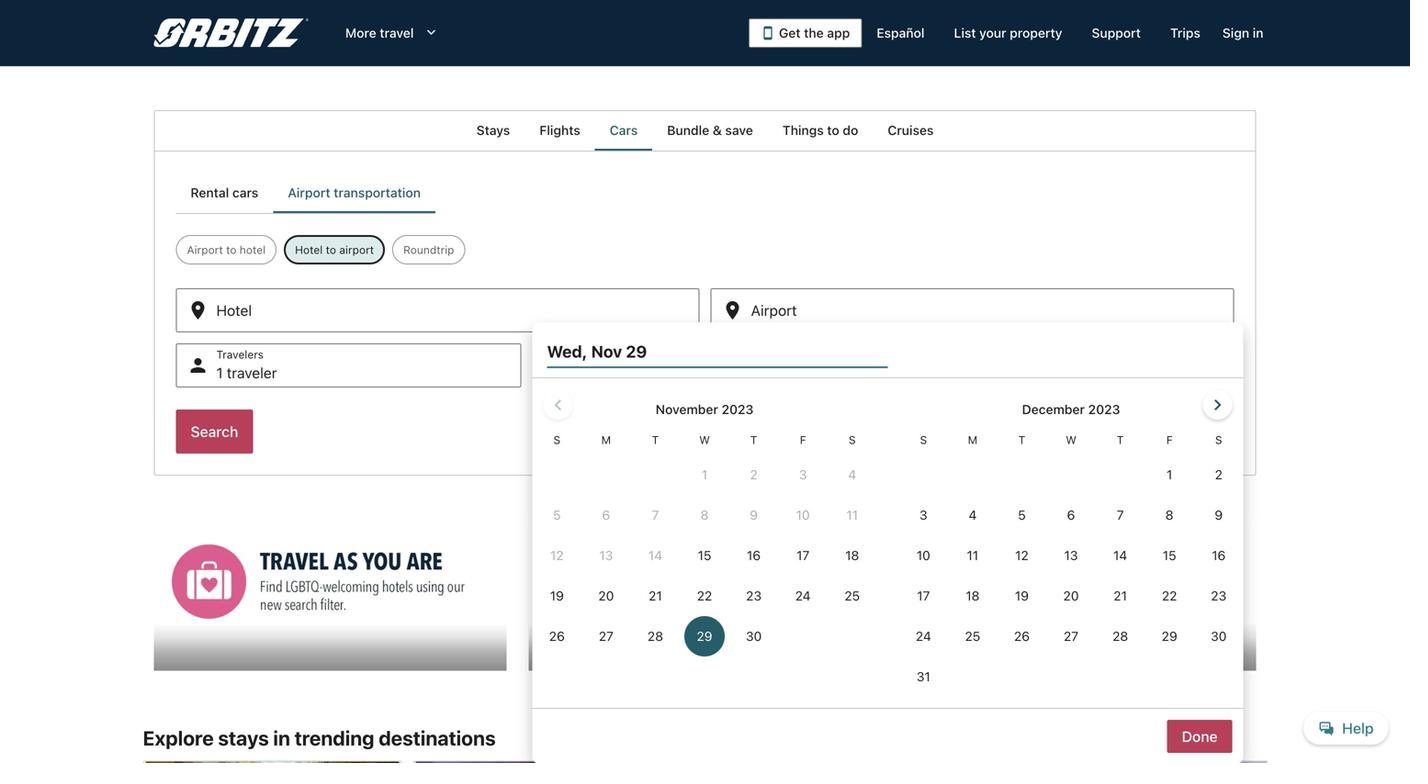 Task type: describe. For each thing, give the bounding box(es) containing it.
to for airport
[[226, 243, 236, 256]]

sign in button
[[1215, 17, 1271, 50]]

december 2023
[[1022, 402, 1120, 417]]

download the app button image
[[761, 26, 775, 40]]

list
[[954, 25, 976, 40]]

cruises
[[888, 123, 934, 138]]

airport transportation link
[[273, 173, 435, 213]]

airport to hotel
[[187, 243, 266, 256]]

things
[[782, 123, 824, 138]]

traveler
[[227, 364, 277, 382]]

november 2023
[[656, 402, 754, 417]]

w for november
[[699, 434, 710, 446]]

nov 29 button
[[532, 344, 878, 388]]

rental cars
[[191, 185, 258, 200]]

w for december
[[1066, 434, 1076, 446]]

sign in
[[1222, 25, 1264, 40]]

f for november 2023
[[800, 434, 806, 446]]

support
[[1092, 25, 1141, 40]]

español button
[[862, 17, 939, 50]]

the
[[804, 25, 824, 40]]

november
[[656, 402, 718, 417]]

wed,
[[547, 342, 587, 361]]

español
[[877, 25, 925, 40]]

trending
[[295, 726, 374, 750]]

orbitz logo image
[[154, 18, 309, 48]]

get the app
[[779, 25, 850, 40]]

in inside main content
[[273, 726, 290, 750]]

airport for airport to hotel
[[187, 243, 223, 256]]

stays link
[[462, 110, 525, 151]]

cruises link
[[873, 110, 948, 151]]

list your property link
[[939, 17, 1077, 50]]

&
[[713, 123, 722, 138]]

get
[[779, 25, 801, 40]]

cars
[[610, 123, 638, 138]]

tab list for hotel to airport
[[176, 173, 435, 213]]

3 s from the left
[[920, 434, 927, 446]]

things to do
[[782, 123, 858, 138]]

app
[[827, 25, 850, 40]]

destinations
[[379, 726, 496, 750]]

airport transportation
[[288, 185, 421, 200]]

bundle
[[667, 123, 709, 138]]

stays
[[476, 123, 510, 138]]

1 traveler button
[[176, 344, 521, 388]]

f for december 2023
[[1166, 434, 1173, 446]]

get the app link
[[749, 18, 862, 48]]

list your property
[[954, 25, 1062, 40]]

explore stays in trending destinations
[[143, 726, 496, 750]]

4 t from the left
[[1117, 434, 1124, 446]]

1 s from the left
[[553, 434, 560, 446]]

m for december 2023
[[968, 434, 978, 446]]

airport
[[339, 243, 374, 256]]

explore stays in trending destinations main content
[[0, 110, 1410, 763]]



Task type: vqa. For each thing, say whether or not it's contained in the screenshot.
Travel
yes



Task type: locate. For each thing, give the bounding box(es) containing it.
0 horizontal spatial w
[[699, 434, 710, 446]]

s
[[553, 434, 560, 446], [849, 434, 856, 446], [920, 434, 927, 446], [1215, 434, 1222, 446]]

1 vertical spatial tab list
[[176, 173, 435, 213]]

0 horizontal spatial f
[[800, 434, 806, 446]]

1 2023 from the left
[[722, 402, 754, 417]]

transportation
[[334, 185, 421, 200]]

travel
[[380, 25, 414, 40]]

nov up 'nov 29'
[[591, 342, 622, 361]]

1 horizontal spatial 2023
[[1088, 402, 1120, 417]]

explore
[[143, 726, 214, 750]]

2023 right december
[[1088, 402, 1120, 417]]

f
[[800, 434, 806, 446], [1166, 434, 1173, 446]]

0 vertical spatial in
[[1253, 25, 1264, 40]]

next month image
[[1207, 394, 1229, 416]]

things to do link
[[768, 110, 873, 151]]

airport for airport transportation
[[288, 185, 330, 200]]

1 horizontal spatial airport
[[288, 185, 330, 200]]

m for november 2023
[[601, 434, 611, 446]]

sign
[[1222, 25, 1249, 40]]

t down november 2023
[[750, 434, 757, 446]]

done button
[[1167, 720, 1232, 753]]

t
[[652, 434, 659, 446], [750, 434, 757, 446], [1018, 434, 1025, 446], [1117, 434, 1124, 446]]

to for things
[[827, 123, 839, 138]]

roundtrip
[[403, 243, 454, 256]]

2 f from the left
[[1166, 434, 1173, 446]]

29
[[626, 342, 647, 361], [603, 364, 621, 382]]

hotel
[[240, 243, 266, 256]]

1 w from the left
[[699, 434, 710, 446]]

1 horizontal spatial to
[[326, 243, 336, 256]]

trips
[[1170, 25, 1200, 40]]

previous month image
[[547, 394, 569, 416]]

0 vertical spatial nov
[[591, 342, 622, 361]]

1 t from the left
[[652, 434, 659, 446]]

in right "sign"
[[1253, 25, 1264, 40]]

0 horizontal spatial m
[[601, 434, 611, 446]]

m
[[601, 434, 611, 446], [968, 434, 978, 446]]

stays
[[218, 726, 269, 750]]

in right stays
[[273, 726, 290, 750]]

0 horizontal spatial in
[[273, 726, 290, 750]]

trips link
[[1156, 17, 1215, 50]]

1 horizontal spatial w
[[1066, 434, 1076, 446]]

0 horizontal spatial to
[[226, 243, 236, 256]]

t down december
[[1018, 434, 1025, 446]]

w down december 2023
[[1066, 434, 1076, 446]]

2023 right november
[[722, 402, 754, 417]]

w down november 2023
[[699, 434, 710, 446]]

29 down wed, nov 29
[[603, 364, 621, 382]]

flights link
[[525, 110, 595, 151]]

1
[[216, 364, 223, 382]]

29 right wed,
[[626, 342, 647, 361]]

opens in a new window image
[[528, 520, 544, 537]]

airport left hotel
[[187, 243, 223, 256]]

wed, nov 29 button
[[547, 335, 888, 368]]

hotel to airport
[[295, 243, 374, 256]]

save
[[725, 123, 753, 138]]

bundle & save link
[[652, 110, 768, 151]]

do
[[843, 123, 858, 138]]

1 horizontal spatial 29
[[626, 342, 647, 361]]

wed, nov 29
[[547, 342, 647, 361]]

your
[[979, 25, 1006, 40]]

1 horizontal spatial m
[[968, 434, 978, 446]]

nov
[[591, 342, 622, 361], [573, 364, 599, 382]]

w
[[699, 434, 710, 446], [1066, 434, 1076, 446]]

property
[[1010, 25, 1062, 40]]

support link
[[1077, 17, 1156, 50]]

3 t from the left
[[1018, 434, 1025, 446]]

to
[[827, 123, 839, 138], [226, 243, 236, 256], [326, 243, 336, 256]]

4 s from the left
[[1215, 434, 1222, 446]]

t down november
[[652, 434, 659, 446]]

tab list containing stays
[[154, 110, 1256, 151]]

1 m from the left
[[601, 434, 611, 446]]

cars
[[232, 185, 258, 200]]

airport up the hotel
[[288, 185, 330, 200]]

tab list for airport to hotel
[[154, 110, 1256, 151]]

2 m from the left
[[968, 434, 978, 446]]

1 f from the left
[[800, 434, 806, 446]]

to for hotel
[[326, 243, 336, 256]]

more travel button
[[331, 17, 454, 50]]

0 horizontal spatial 2023
[[722, 402, 754, 417]]

1 traveler
[[216, 364, 277, 382]]

t down december 2023
[[1117, 434, 1124, 446]]

tab list
[[154, 110, 1256, 151], [176, 173, 435, 213]]

2 w from the left
[[1066, 434, 1076, 446]]

nov down wed, nov 29
[[573, 364, 599, 382]]

2023 for november 2023
[[722, 402, 754, 417]]

rental cars link
[[176, 173, 273, 213]]

0 vertical spatial 29
[[626, 342, 647, 361]]

1 vertical spatial nov
[[573, 364, 599, 382]]

more travel
[[345, 25, 414, 40]]

2 2023 from the left
[[1088, 402, 1120, 417]]

to left hotel
[[226, 243, 236, 256]]

1 horizontal spatial in
[[1253, 25, 1264, 40]]

more
[[345, 25, 376, 40]]

to left do
[[827, 123, 839, 138]]

search button
[[176, 410, 253, 454]]

2 s from the left
[[849, 434, 856, 446]]

2023 for december 2023
[[1088, 402, 1120, 417]]

december
[[1022, 402, 1085, 417]]

to right the hotel
[[326, 243, 336, 256]]

cars link
[[595, 110, 652, 151]]

1 vertical spatial 29
[[603, 364, 621, 382]]

in inside dropdown button
[[1253, 25, 1264, 40]]

in
[[1253, 25, 1264, 40], [273, 726, 290, 750]]

0 horizontal spatial airport
[[187, 243, 223, 256]]

airport
[[288, 185, 330, 200], [187, 243, 223, 256]]

done
[[1182, 728, 1218, 745]]

0 horizontal spatial 29
[[603, 364, 621, 382]]

1 horizontal spatial f
[[1166, 434, 1173, 446]]

1 vertical spatial airport
[[187, 243, 223, 256]]

rental
[[191, 185, 229, 200]]

nov 29
[[573, 364, 621, 382]]

hotel
[[295, 243, 323, 256]]

search
[[191, 423, 238, 440]]

0 vertical spatial tab list
[[154, 110, 1256, 151]]

2 t from the left
[[750, 434, 757, 446]]

1 vertical spatial in
[[273, 726, 290, 750]]

flights
[[539, 123, 580, 138]]

2 horizontal spatial to
[[827, 123, 839, 138]]

tab list containing rental cars
[[176, 173, 435, 213]]

0 vertical spatial airport
[[288, 185, 330, 200]]

2023
[[722, 402, 754, 417], [1088, 402, 1120, 417]]

bundle & save
[[667, 123, 753, 138]]



